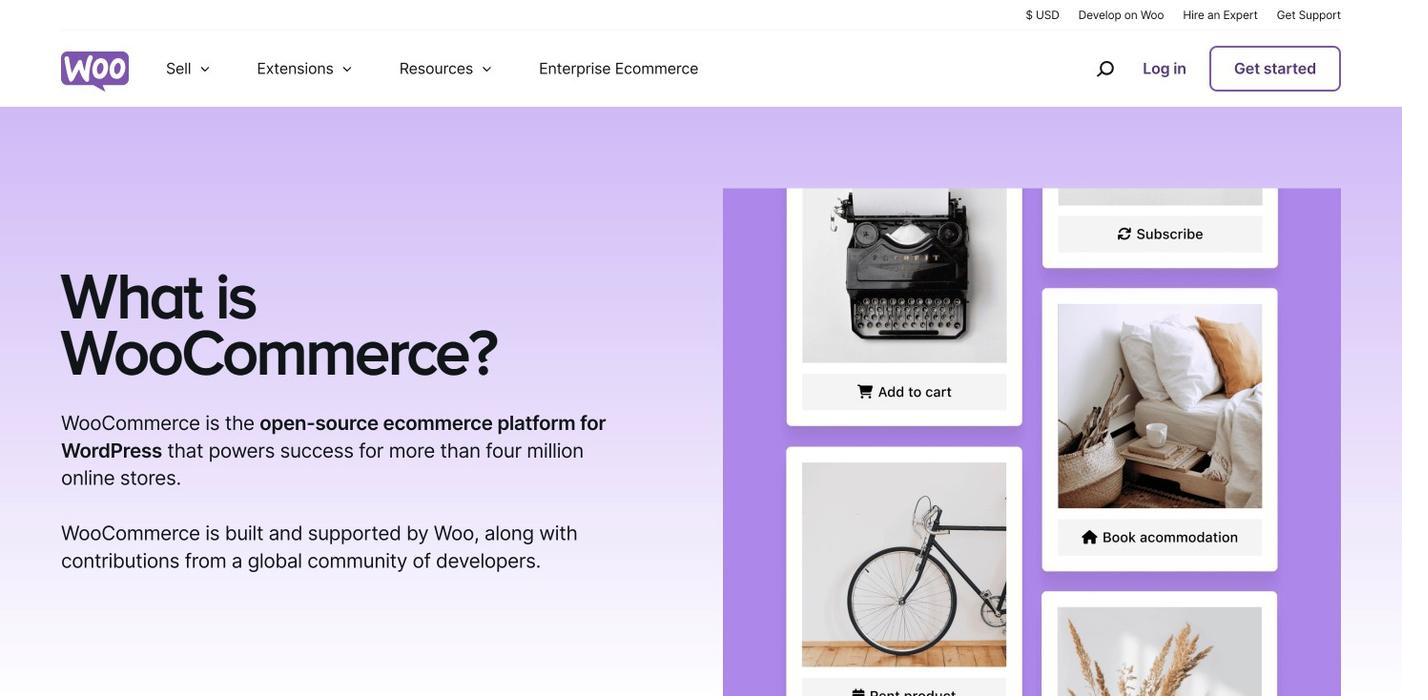 Task type: vqa. For each thing, say whether or not it's contained in the screenshot.
THE SERVICE NAVIGATION MENU element
yes



Task type: locate. For each thing, give the bounding box(es) containing it.
search image
[[1090, 53, 1121, 84]]



Task type: describe. For each thing, give the bounding box(es) containing it.
service navigation menu element
[[1056, 38, 1342, 100]]



